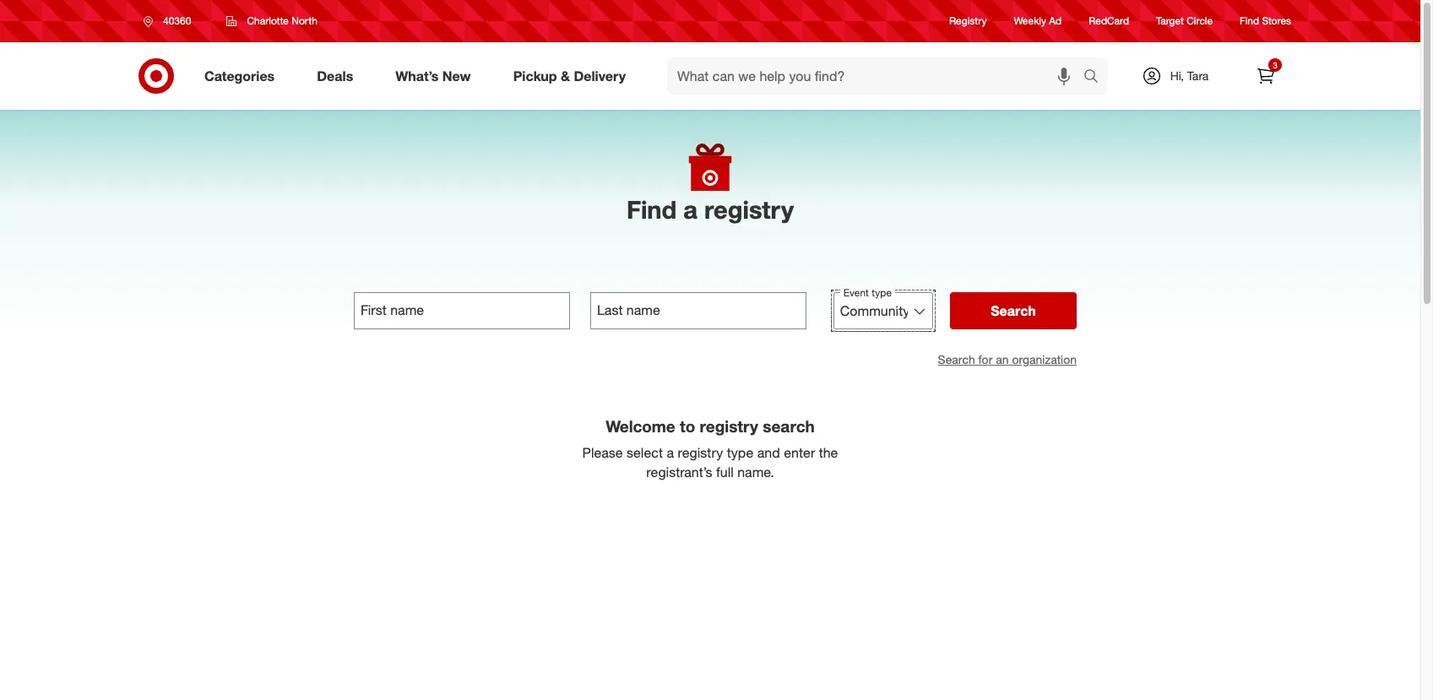 Task type: vqa. For each thing, say whether or not it's contained in the screenshot.
a's registry
yes



Task type: describe. For each thing, give the bounding box(es) containing it.
40360 button
[[133, 6, 209, 36]]

welcome
[[606, 417, 676, 436]]

charlotte
[[247, 14, 289, 27]]

north
[[292, 14, 318, 27]]

tara
[[1188, 68, 1209, 83]]

categories link
[[190, 57, 296, 95]]

search button
[[1077, 57, 1117, 98]]

welcome to registry search please select a registry type and enter the registrant's full name.
[[583, 417, 839, 481]]

what's
[[396, 67, 439, 84]]

find stores link
[[1241, 14, 1292, 28]]

pickup & delivery
[[513, 67, 626, 84]]

target circle link
[[1157, 14, 1213, 28]]

0 vertical spatial a
[[684, 194, 698, 225]]

registry for to
[[700, 417, 759, 436]]

search for search for an organization
[[938, 353, 976, 367]]

search for an organization link
[[938, 353, 1077, 367]]

hi, tara
[[1171, 68, 1209, 83]]

full
[[717, 464, 734, 481]]

find a registry
[[627, 194, 794, 225]]

charlotte north button
[[216, 6, 329, 36]]

find stores
[[1241, 15, 1292, 27]]

delivery
[[574, 67, 626, 84]]

type
[[727, 444, 754, 461]]

find for find stores
[[1241, 15, 1260, 27]]

to
[[680, 417, 696, 436]]

deals
[[317, 67, 353, 84]]

organization
[[1013, 353, 1077, 367]]

search for an organization
[[938, 353, 1077, 367]]

find for find a registry
[[627, 194, 677, 225]]

categories
[[204, 67, 275, 84]]

&
[[561, 67, 570, 84]]

weekly ad
[[1014, 15, 1062, 27]]

registry for a
[[705, 194, 794, 225]]

pickup & delivery link
[[499, 57, 647, 95]]

enter
[[784, 444, 816, 461]]

What can we help you find? suggestions appear below search field
[[668, 57, 1088, 95]]

registry
[[950, 15, 987, 27]]

weekly ad link
[[1014, 14, 1062, 28]]

redcard
[[1089, 15, 1130, 27]]

search inside welcome to registry search please select a registry type and enter the registrant's full name.
[[763, 417, 815, 436]]

name.
[[738, 464, 775, 481]]

40360
[[163, 14, 191, 27]]

and
[[758, 444, 781, 461]]

pickup
[[513, 67, 557, 84]]

target circle
[[1157, 15, 1213, 27]]



Task type: locate. For each thing, give the bounding box(es) containing it.
3 link
[[1248, 57, 1285, 95]]

0 vertical spatial registry
[[705, 194, 794, 225]]

1 vertical spatial registry
[[700, 417, 759, 436]]

search button
[[951, 293, 1077, 330]]

please
[[583, 444, 623, 461]]

stores
[[1263, 15, 1292, 27]]

an
[[996, 353, 1009, 367]]

3
[[1274, 60, 1278, 70]]

1 horizontal spatial a
[[684, 194, 698, 225]]

search up enter
[[763, 417, 815, 436]]

redcard link
[[1089, 14, 1130, 28]]

search up the search for an organization
[[991, 303, 1037, 320]]

search inside button
[[991, 303, 1037, 320]]

0 horizontal spatial find
[[627, 194, 677, 225]]

a inside welcome to registry search please select a registry type and enter the registrant's full name.
[[667, 444, 674, 461]]

0 horizontal spatial search
[[763, 417, 815, 436]]

search down redcard link
[[1077, 69, 1117, 86]]

find
[[1241, 15, 1260, 27], [627, 194, 677, 225]]

2 vertical spatial registry
[[678, 444, 723, 461]]

1 horizontal spatial search
[[991, 303, 1037, 320]]

the
[[819, 444, 839, 461]]

registry
[[705, 194, 794, 225], [700, 417, 759, 436], [678, 444, 723, 461]]

search
[[991, 303, 1037, 320], [938, 353, 976, 367]]

1 vertical spatial search
[[938, 353, 976, 367]]

search for search
[[991, 303, 1037, 320]]

0 vertical spatial search
[[991, 303, 1037, 320]]

0 vertical spatial search
[[1077, 69, 1117, 86]]

search
[[1077, 69, 1117, 86], [763, 417, 815, 436]]

registry link
[[950, 14, 987, 28]]

search left for on the right of the page
[[938, 353, 976, 367]]

0 horizontal spatial a
[[667, 444, 674, 461]]

0 vertical spatial find
[[1241, 15, 1260, 27]]

0 horizontal spatial search
[[938, 353, 976, 367]]

registrant's
[[647, 464, 713, 481]]

new
[[443, 67, 471, 84]]

1 horizontal spatial search
[[1077, 69, 1117, 86]]

a
[[684, 194, 698, 225], [667, 444, 674, 461]]

charlotte north
[[247, 14, 318, 27]]

circle
[[1187, 15, 1213, 27]]

target
[[1157, 15, 1185, 27]]

ad
[[1050, 15, 1062, 27]]

hi,
[[1171, 68, 1185, 83]]

deals link
[[303, 57, 375, 95]]

None text field
[[354, 293, 570, 330], [591, 293, 807, 330], [354, 293, 570, 330], [591, 293, 807, 330]]

for
[[979, 353, 993, 367]]

1 vertical spatial search
[[763, 417, 815, 436]]

weekly
[[1014, 15, 1047, 27]]

select
[[627, 444, 663, 461]]

what's new
[[396, 67, 471, 84]]

1 vertical spatial find
[[627, 194, 677, 225]]

what's new link
[[381, 57, 492, 95]]

1 vertical spatial a
[[667, 444, 674, 461]]

1 horizontal spatial find
[[1241, 15, 1260, 27]]



